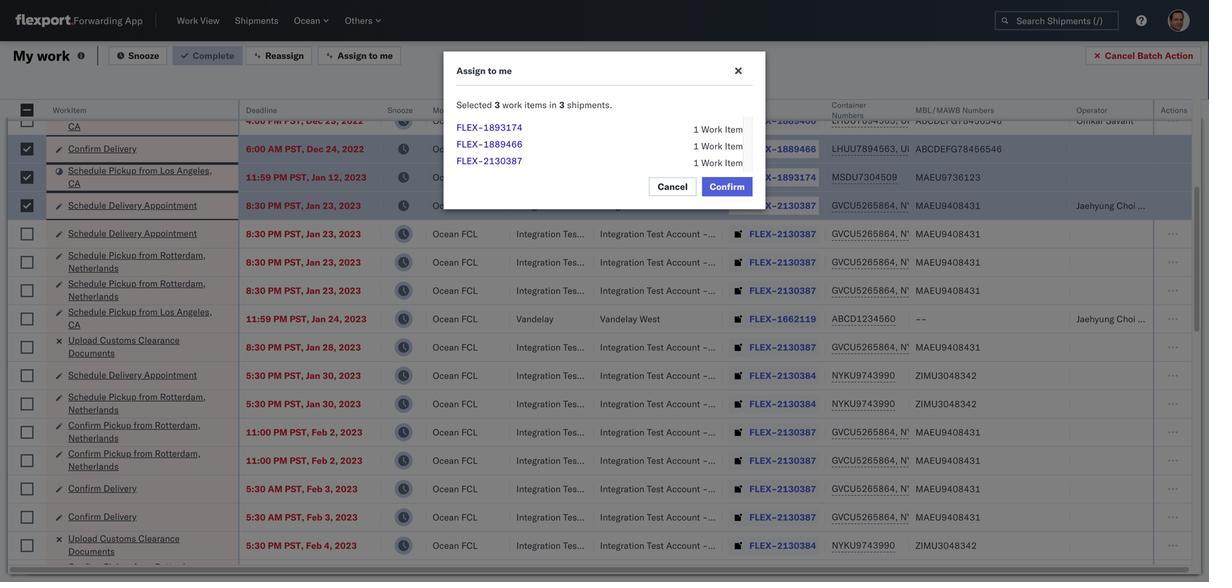 Task type: vqa. For each thing, say whether or not it's contained in the screenshot.


Task type: describe. For each thing, give the bounding box(es) containing it.
6 resize handle column header from the left
[[578, 100, 594, 582]]

1 vertical spatial work
[[503, 99, 522, 110]]

11 fcl from the top
[[462, 398, 478, 410]]

12 resize handle column header from the left
[[1177, 100, 1192, 582]]

in
[[549, 99, 557, 110]]

upload customs clearance documents link for 5:30
[[68, 532, 222, 558]]

11:00 for 2nd the confirm pickup from rotterdam, netherlands link from the top of the page
[[246, 455, 271, 466]]

schedule pickup from los angeles, ca for 11:59 pm pst, jan 12, 2023
[[68, 165, 212, 189]]

jaehyung
[[1077, 200, 1115, 211]]

1 3 from the left
[[495, 99, 500, 110]]

3 schedule pickup from rotterdam, netherlands from the top
[[68, 391, 206, 415]]

1 work item for flex-1893174
[[694, 124, 743, 135]]

others button
[[340, 12, 387, 29]]

schedule pickup from los angeles, ca link for 11:59 pm pst, jan 24, 2023
[[68, 306, 222, 331]]

4:00
[[246, 115, 266, 126]]

3 gvcu5265864, from the top
[[832, 256, 898, 268]]

1 resize handle column header from the left
[[31, 100, 46, 582]]

1 integration test account - karl lagerfeld from the top
[[600, 200, 768, 211]]

pickup for 3rd "confirm pickup from rotterdam, netherlands" button from the top of the page
[[104, 561, 131, 573]]

item for flex-1889466
[[725, 140, 743, 152]]

mbl/mawb numbers
[[916, 105, 995, 115]]

from for third schedule pickup from rotterdam, netherlands button from the top of the page
[[139, 391, 158, 403]]

14 fcl from the top
[[462, 483, 478, 495]]

client
[[517, 105, 537, 115]]

bosch ocean test for 6:00 am pst, dec 24, 2022
[[517, 143, 590, 155]]

mbl/mawb numbers button
[[910, 102, 1058, 115]]

workitem button
[[46, 102, 225, 115]]

1662119
[[777, 313, 817, 325]]

6 schedule from the top
[[68, 306, 106, 318]]

shipments
[[235, 15, 279, 26]]

2 schedule delivery appointment button from the top
[[68, 227, 197, 241]]

3 schedule from the top
[[68, 228, 106, 239]]

1 8:30 pm pst, jan 23, 2023 from the top
[[246, 200, 361, 211]]

pickup for second schedule pickup from rotterdam, netherlands button from the bottom
[[109, 278, 137, 289]]

6 fcl from the top
[[462, 257, 478, 268]]

shipments link
[[230, 12, 284, 29]]

pickup for third schedule pickup from rotterdam, netherlands button from the top of the page
[[109, 391, 137, 403]]

pickup for schedule pickup from los angeles, ca button for 11:59 pm pst, jan 24, 2023
[[109, 306, 137, 318]]

3 ocean fcl from the top
[[433, 172, 478, 183]]

schedule delivery appointment for second schedule delivery appointment link from the bottom of the page
[[68, 228, 197, 239]]

confirm button
[[702, 177, 753, 196]]

cancel batch action
[[1106, 50, 1194, 61]]

my work
[[13, 47, 70, 64]]

origin
[[1166, 200, 1191, 211]]

5 resize handle column header from the left
[[495, 100, 510, 582]]

11 account from the top
[[667, 512, 700, 523]]

11:59 pm pst, jan 24, 2023
[[246, 313, 367, 325]]

customs for 8:30 pm pst, jan 28, 2023
[[100, 335, 136, 346]]

los for 4:00 pm pst, dec 23, 2022
[[155, 108, 169, 119]]

4:00 pm pst, dec 23, 2022
[[246, 115, 364, 126]]

container numbers button
[[826, 97, 897, 120]]

1889466 for 6:00 am pst, dec 24, 2022
[[777, 143, 817, 155]]

reassign
[[265, 50, 304, 61]]

12 integration test account - karl lagerfeld from the top
[[600, 540, 768, 551]]

forwarding
[[73, 14, 123, 27]]

pickup for third "confirm pickup from rotterdam, netherlands" button from the bottom of the page
[[104, 420, 131, 431]]

deadline
[[246, 105, 277, 115]]

schedule pickup from los angeles, ca button for 11:59 pm pst, jan 12, 2023
[[68, 164, 222, 191]]

2 lagerfeld from the top
[[730, 228, 768, 240]]

12 ocean fcl from the top
[[433, 427, 478, 438]]

3 netherlands from the top
[[68, 404, 119, 415]]

2 schedule from the top
[[68, 200, 106, 211]]

los for 11:59 pm pst, jan 12, 2023
[[160, 165, 174, 176]]

2 resize handle column header from the left
[[223, 100, 238, 582]]

mode
[[433, 105, 453, 115]]

16 fcl from the top
[[462, 540, 478, 551]]

mbl/mawb
[[916, 105, 961, 115]]

2 8:30 pm pst, jan 23, 2023 from the top
[[246, 228, 361, 240]]

1 schedule pickup from rotterdam, netherlands link from the top
[[68, 249, 222, 275]]

1 lagerfeld from the top
[[730, 200, 768, 211]]

deadline button
[[240, 102, 368, 115]]

3 integration test account - karl lagerfeld from the top
[[600, 257, 768, 268]]

bookings
[[600, 172, 638, 183]]

1 gvcu5265864, nyku9743990 from the top
[[832, 200, 964, 211]]

6 lagerfeld from the top
[[730, 370, 768, 381]]

1 confirm pickup from rotterdam, netherlands link from the top
[[68, 419, 222, 445]]

0 vertical spatial flex-1893174
[[457, 122, 523, 133]]

28,
[[323, 342, 337, 353]]

7 integration from the top
[[600, 398, 645, 410]]

5:30 am pst, feb 3, 2023 for 2nd confirm delivery button from the top of the page confirm delivery link
[[246, 483, 358, 495]]

5 8:30 from the top
[[246, 342, 266, 353]]

from for schedule pickup from los angeles, ca button for 11:59 pm pst, jan 24, 2023
[[139, 306, 158, 318]]

ca for 11:59 pm pst, jan 12, 2023
[[68, 178, 81, 189]]

snooze inside button
[[128, 50, 159, 61]]

operator
[[1077, 105, 1108, 115]]

dec for 23,
[[306, 115, 323, 126]]

schedule delivery appointment for first schedule delivery appointment link from the bottom
[[68, 369, 197, 381]]

9 karl from the top
[[711, 455, 727, 466]]

7 schedule from the top
[[68, 369, 106, 381]]

confirm pickup from los angeles, ca
[[68, 108, 207, 132]]

3 integration from the top
[[600, 257, 645, 268]]

west
[[640, 313, 660, 325]]

pickup for second "confirm pickup from rotterdam, netherlands" button from the top of the page
[[104, 448, 131, 459]]

11 integration test account - karl lagerfeld from the top
[[600, 512, 768, 523]]

9 integration from the top
[[600, 455, 645, 466]]

confirm pickup from rotterdam, netherlands for 2nd the confirm pickup from rotterdam, netherlands link from the top of the page
[[68, 448, 201, 472]]

flex-1893174 link
[[457, 122, 523, 136]]

9 account from the top
[[667, 455, 700, 466]]

8 ocean fcl from the top
[[433, 313, 478, 325]]

work view link
[[172, 12, 225, 29]]

selected
[[457, 99, 492, 110]]

work for flex-1889466
[[702, 140, 723, 152]]

vandelay for vandelay
[[517, 313, 554, 325]]

5:30 pm pst, feb 4, 2023
[[246, 540, 357, 551]]

6:00 am pst, dec 24, 2022
[[246, 143, 364, 155]]

10 resize handle column header from the left
[[1055, 100, 1071, 582]]

2 zimu3048342 from the top
[[916, 398, 977, 410]]

1 vertical spatial to
[[488, 65, 497, 76]]

1 for 2130387
[[694, 157, 699, 168]]

6 karl from the top
[[711, 370, 727, 381]]

11:59 pm pst, jan 12, 2023
[[246, 172, 367, 183]]

1 horizontal spatial consignee
[[660, 172, 703, 183]]

4 8:30 pm pst, jan 23, 2023 from the top
[[246, 285, 361, 296]]

12 account from the top
[[667, 540, 700, 551]]

1 schedule from the top
[[68, 165, 106, 176]]

forwarding app link
[[15, 14, 143, 27]]

--
[[916, 313, 927, 325]]

1 horizontal spatial me
[[499, 65, 512, 76]]

6:00
[[246, 143, 266, 155]]

agen
[[1193, 200, 1210, 211]]

10 karl from the top
[[711, 483, 727, 495]]

ca for 11:59 pm pst, jan 24, 2023
[[68, 319, 81, 330]]

23, for 'confirm pickup from los angeles, ca' 'link'
[[325, 115, 339, 126]]

angeles, for 11:59 pm pst, jan 12, 2023
[[177, 165, 212, 176]]

3 confirm delivery button from the top
[[68, 510, 137, 525]]

container
[[832, 100, 867, 110]]

2 5:30 from the top
[[246, 398, 266, 410]]

1 vertical spatial snooze
[[388, 105, 413, 115]]

appointment for 3rd schedule delivery appointment link from the bottom
[[144, 200, 197, 211]]

8 fcl from the top
[[462, 313, 478, 325]]

8 karl from the top
[[711, 427, 727, 438]]

confirm pickup from los angeles, ca link
[[68, 107, 222, 133]]

9 lagerfeld from the top
[[730, 455, 768, 466]]

cancel for cancel batch action
[[1106, 50, 1136, 61]]

7 gvcu5265864, nyku9743990 from the top
[[832, 455, 964, 466]]

3, for 2nd confirm delivery button from the top of the page
[[325, 483, 333, 495]]

my
[[13, 47, 33, 64]]

cancel batch action button
[[1086, 46, 1202, 65]]

6 account from the top
[[667, 370, 700, 381]]

5:30 for 2nd confirm delivery button from the top of the page confirm delivery link
[[246, 483, 266, 495]]

los for 11:59 pm pst, jan 24, 2023
[[160, 306, 174, 318]]

workitem
[[53, 105, 87, 115]]

6 netherlands from the top
[[68, 574, 119, 582]]

client name button
[[510, 102, 581, 115]]

cancel for cancel
[[658, 181, 688, 192]]

4 gvcu5265864, nyku9743990 from the top
[[832, 285, 964, 296]]

3 confirm pickup from rotterdam, netherlands button from the top
[[68, 561, 222, 582]]

12 integration from the top
[[600, 540, 645, 551]]

2 schedule delivery appointment link from the top
[[68, 227, 197, 240]]

confirm pickup from los angeles, ca button
[[68, 107, 222, 134]]

1 horizontal spatial assign to me
[[457, 65, 512, 76]]

16 ocean fcl from the top
[[433, 540, 478, 551]]

shipments.
[[567, 99, 613, 110]]

appointment for first schedule delivery appointment link from the bottom
[[144, 369, 197, 381]]

pickup for third schedule pickup from rotterdam, netherlands button from the bottom
[[109, 250, 137, 261]]

3 schedule delivery appointment button from the top
[[68, 369, 197, 383]]

from for schedule pickup from los angeles, ca button associated with 11:59 pm pst, jan 12, 2023
[[139, 165, 158, 176]]

2 integration test account - karl lagerfeld from the top
[[600, 228, 768, 240]]

savant
[[1106, 115, 1134, 126]]

9 gvcu5265864, from the top
[[832, 511, 898, 523]]

upload for 5:30
[[68, 533, 98, 544]]

8 resize handle column header from the left
[[810, 100, 826, 582]]

8 gvcu5265864, nyku9743990 from the top
[[832, 483, 964, 494]]

work inside 'link'
[[177, 15, 198, 26]]

ocean inside button
[[294, 15, 321, 26]]

view
[[200, 15, 220, 26]]

4,
[[324, 540, 333, 551]]

3 zimu3048342 from the top
[[916, 540, 977, 551]]

13 fcl from the top
[[462, 455, 478, 466]]

5 lagerfeld from the top
[[730, 342, 768, 353]]

6 gvcu5265864, from the top
[[832, 426, 898, 438]]

reassign button
[[245, 46, 313, 65]]

5 fcl from the top
[[462, 228, 478, 240]]

2 confirm delivery button from the top
[[68, 482, 137, 496]]

23, for first 'schedule pickup from rotterdam, netherlands' link from the top
[[323, 257, 337, 268]]

flex-1889466 link
[[457, 138, 523, 153]]

11:00 pm pst, feb 2, 2023 for 2nd the confirm pickup from rotterdam, netherlands link from the top of the page
[[246, 455, 363, 466]]

12,
[[328, 172, 342, 183]]

11 resize handle column header from the left
[[1139, 100, 1154, 582]]

confirm inside the confirm pickup from los angeles, ca
[[68, 108, 101, 119]]

me inside assign to me button
[[380, 50, 393, 61]]

1 fcl from the top
[[462, 115, 478, 126]]

4 resize handle column header from the left
[[411, 100, 426, 582]]

flex-1662119
[[750, 313, 817, 325]]

abcdefg78456546 for 4:00 pm pst, dec 23, 2022
[[916, 115, 1003, 126]]

4 lagerfeld from the top
[[730, 285, 768, 296]]

action
[[1165, 50, 1194, 61]]

24, for 2022
[[326, 143, 340, 155]]

8 integration from the top
[[600, 427, 645, 438]]

upload customs clearance documents link for 8:30
[[68, 334, 222, 360]]

8:30 pm pst, jan 28, 2023
[[246, 342, 361, 353]]

confirm delivery link for 1st confirm delivery button from the bottom
[[68, 510, 137, 523]]

ca for 4:00 pm pst, dec 23, 2022
[[68, 121, 81, 132]]

lhuu7894563, for 4:00 pm pst, dec 23, 2022
[[832, 115, 899, 126]]

client name
[[517, 105, 560, 115]]

3, for 1st confirm delivery button from the bottom
[[325, 512, 333, 523]]

cancel button
[[649, 177, 697, 196]]

5 netherlands from the top
[[68, 461, 119, 472]]

1 confirm pickup from rotterdam, netherlands button from the top
[[68, 419, 222, 446]]

app
[[125, 14, 143, 27]]

msdu7304509
[[832, 171, 898, 183]]

schedule delivery appointment for 3rd schedule delivery appointment link from the bottom
[[68, 200, 197, 211]]

10 fcl from the top
[[462, 370, 478, 381]]

documents for 8:30 pm pst, jan 28, 2023
[[68, 348, 115, 359]]

5 schedule from the top
[[68, 278, 106, 289]]

forwarding app
[[73, 14, 143, 27]]

2 fcl from the top
[[462, 143, 478, 155]]

15 fcl from the top
[[462, 512, 478, 523]]

6 integration test account - karl lagerfeld from the top
[[600, 370, 768, 381]]

1 vertical spatial flex-1893174
[[750, 172, 817, 183]]

from for confirm pickup from los angeles, ca button
[[134, 108, 153, 119]]

ocean button
[[289, 12, 335, 29]]

5 integration test account - karl lagerfeld from the top
[[600, 342, 768, 353]]

flex-2130387 link
[[457, 155, 523, 169]]

9 ocean fcl from the top
[[433, 342, 478, 353]]

dec for 24,
[[307, 143, 324, 155]]

5:30 for first schedule delivery appointment link from the bottom
[[246, 370, 266, 381]]

confirm inside 'button'
[[710, 181, 745, 192]]

4 integration test account - karl lagerfeld from the top
[[600, 285, 768, 296]]

2 karl from the top
[[711, 228, 727, 240]]

0 vertical spatial work
[[37, 47, 70, 64]]

13 ocean fcl from the top
[[433, 455, 478, 466]]

am for 3rd confirm delivery button from the bottom of the page
[[268, 143, 283, 155]]

clearance for 5:30 pm pst, feb 4, 2023
[[138, 533, 180, 544]]

assign to me button
[[318, 46, 401, 65]]

11:00 for third the confirm pickup from rotterdam, netherlands link from the bottom of the page
[[246, 427, 271, 438]]

consignee button
[[594, 102, 710, 115]]

uetu5238478 for 4:00 pm pst, dec 23, 2022
[[901, 115, 964, 126]]

9 maeu9408431 from the top
[[916, 512, 981, 523]]



Task type: locate. For each thing, give the bounding box(es) containing it.
rotterdam,
[[160, 250, 206, 261], [160, 278, 206, 289], [160, 391, 206, 403], [155, 420, 201, 431], [155, 448, 201, 459], [155, 561, 201, 573]]

confirm delivery link
[[68, 142, 137, 155], [68, 482, 137, 495], [68, 510, 137, 523]]

from for third schedule pickup from rotterdam, netherlands button from the bottom
[[139, 250, 158, 261]]

3 8:30 pm pst, jan 23, 2023 from the top
[[246, 257, 361, 268]]

0 vertical spatial schedule delivery appointment
[[68, 200, 197, 211]]

1 vertical spatial 24,
[[328, 313, 342, 325]]

1 vertical spatial confirm pickup from rotterdam, netherlands button
[[68, 447, 222, 474]]

abcdefg78456546 for 6:00 am pst, dec 24, 2022
[[916, 143, 1003, 155]]

4 5:30 from the top
[[246, 512, 266, 523]]

0 vertical spatial confirm pickup from rotterdam, netherlands
[[68, 420, 201, 444]]

4 integration from the top
[[600, 285, 645, 296]]

1 work item for flex-2130387
[[694, 157, 743, 168]]

8 lagerfeld from the top
[[730, 427, 768, 438]]

cancel left "batch"
[[1106, 50, 1136, 61]]

1 horizontal spatial numbers
[[963, 105, 995, 115]]

karl
[[711, 200, 727, 211], [711, 228, 727, 240], [711, 257, 727, 268], [711, 285, 727, 296], [711, 342, 727, 353], [711, 370, 727, 381], [711, 398, 727, 410], [711, 427, 727, 438], [711, 455, 727, 466], [711, 483, 727, 495], [711, 512, 727, 523], [711, 540, 727, 551]]

Search Shipments (/) text field
[[995, 11, 1119, 30]]

documents for 5:30 pm pst, feb 4, 2023
[[68, 546, 115, 557]]

1 vertical spatial zimu3048342
[[916, 398, 977, 410]]

to down others button
[[369, 50, 378, 61]]

2 8:30 from the top
[[246, 228, 266, 240]]

1 schedule pickup from los angeles, ca from the top
[[68, 165, 212, 189]]

to inside button
[[369, 50, 378, 61]]

customs
[[100, 335, 136, 346], [100, 533, 136, 544]]

0 vertical spatial 2130384
[[777, 370, 817, 381]]

11:59
[[246, 172, 271, 183], [246, 313, 271, 325]]

others
[[345, 15, 373, 26]]

2 lhuu7894563, from the top
[[832, 143, 899, 154]]

1 30, from the top
[[323, 370, 337, 381]]

2 upload customs clearance documents from the top
[[68, 533, 180, 557]]

0 vertical spatial confirm pickup from rotterdam, netherlands link
[[68, 419, 222, 445]]

2 vertical spatial appointment
[[144, 369, 197, 381]]

1 vertical spatial upload customs clearance documents link
[[68, 532, 222, 558]]

1 vertical spatial am
[[268, 483, 283, 495]]

to
[[369, 50, 378, 61], [488, 65, 497, 76]]

1 for 1889466
[[694, 140, 699, 152]]

upload customs clearance documents link
[[68, 334, 222, 360], [68, 532, 222, 558]]

appointment for second schedule delivery appointment link from the bottom of the page
[[144, 228, 197, 239]]

3,
[[325, 483, 333, 495], [325, 512, 333, 523]]

11:00 pm pst, feb 2, 2023 for third the confirm pickup from rotterdam, netherlands link from the bottom of the page
[[246, 427, 363, 438]]

schedule pickup from los angeles, ca button for 11:59 pm pst, jan 24, 2023
[[68, 306, 222, 333]]

2,
[[330, 427, 338, 438], [330, 455, 338, 466]]

1 horizontal spatial 3
[[559, 99, 565, 110]]

5 gvcu5265864, from the top
[[832, 341, 898, 353]]

lhuu7894563, up msdu7304509
[[832, 143, 899, 154]]

1 vertical spatial schedule pickup from rotterdam, netherlands
[[68, 278, 206, 302]]

0 horizontal spatial flex-1893174
[[457, 122, 523, 133]]

vandelay west
[[600, 313, 660, 325]]

3 item from the top
[[725, 157, 743, 168]]

2 maeu9408431 from the top
[[916, 228, 981, 240]]

1 vertical spatial 1 work item
[[694, 140, 743, 152]]

flex-
[[750, 115, 778, 126], [457, 122, 484, 133], [457, 138, 484, 150], [750, 143, 778, 155], [457, 155, 484, 167], [750, 172, 778, 183], [750, 200, 778, 211], [750, 228, 778, 240], [750, 257, 778, 268], [750, 285, 778, 296], [750, 313, 778, 325], [750, 342, 778, 353], [750, 370, 778, 381], [750, 398, 778, 410], [750, 427, 778, 438], [750, 455, 778, 466], [750, 483, 778, 495], [750, 512, 778, 523], [750, 540, 778, 551]]

bosch for 4:00 pm pst, dec 23, 2022
[[517, 115, 542, 126]]

upload customs clearance documents for 5:30
[[68, 533, 180, 557]]

2 11:00 pm pst, feb 2, 2023 from the top
[[246, 455, 363, 466]]

cancel left confirm 'button'
[[658, 181, 688, 192]]

7 integration test account - karl lagerfeld from the top
[[600, 398, 768, 410]]

0 vertical spatial angeles,
[[172, 108, 207, 119]]

ca inside the confirm pickup from los angeles, ca
[[68, 121, 81, 132]]

1 vertical spatial abcdefg78456546
[[916, 143, 1003, 155]]

24, up '28,'
[[328, 313, 342, 325]]

ca
[[68, 121, 81, 132], [68, 178, 81, 189], [68, 319, 81, 330]]

1 vertical spatial schedule delivery appointment link
[[68, 227, 197, 240]]

0 horizontal spatial to
[[369, 50, 378, 61]]

work right my
[[37, 47, 70, 64]]

8 maeu9408431 from the top
[[916, 483, 981, 495]]

angeles, inside the confirm pickup from los angeles, ca
[[172, 108, 207, 119]]

lhuu7894563, down container
[[832, 115, 899, 126]]

3 right the in
[[559, 99, 565, 110]]

batch
[[1138, 50, 1163, 61]]

8 integration test account - karl lagerfeld from the top
[[600, 427, 768, 438]]

1889466 for 4:00 pm pst, dec 23, 2022
[[777, 115, 817, 126]]

schedule pickup from rotterdam, netherlands
[[68, 250, 206, 274], [68, 278, 206, 302], [68, 391, 206, 415]]

consignee inside button
[[600, 105, 637, 115]]

lhuu7894563,
[[832, 115, 899, 126], [832, 143, 899, 154]]

jan
[[312, 172, 326, 183], [306, 200, 320, 211], [306, 228, 320, 240], [306, 257, 320, 268], [306, 285, 320, 296], [312, 313, 326, 325], [306, 342, 320, 353], [306, 370, 320, 381], [306, 398, 320, 410]]

resize handle column header
[[31, 100, 46, 582], [223, 100, 238, 582], [366, 100, 381, 582], [411, 100, 426, 582], [495, 100, 510, 582], [578, 100, 594, 582], [707, 100, 723, 582], [810, 100, 826, 582], [894, 100, 910, 582], [1055, 100, 1071, 582], [1139, 100, 1154, 582], [1177, 100, 1192, 582]]

2 ocean fcl from the top
[[433, 143, 478, 155]]

11:59 for 11:59 pm pst, jan 24, 2023
[[246, 313, 271, 325]]

numbers for mbl/mawb numbers
[[963, 105, 995, 115]]

assign up selected
[[457, 65, 486, 76]]

1 maeu9408431 from the top
[[916, 200, 981, 211]]

11 integration from the top
[[600, 512, 645, 523]]

7 lagerfeld from the top
[[730, 398, 768, 410]]

1 horizontal spatial cancel
[[1106, 50, 1136, 61]]

0 vertical spatial flex-2130384
[[750, 370, 817, 381]]

8 account from the top
[[667, 427, 700, 438]]

0 vertical spatial abcdefg78456546
[[916, 115, 1003, 126]]

lhuu7894563, for 6:00 am pst, dec 24, 2022
[[832, 143, 899, 154]]

1 upload from the top
[[68, 335, 98, 346]]

5 gvcu5265864, nyku9743990 from the top
[[832, 341, 964, 353]]

2022 up 12,
[[342, 143, 364, 155]]

3 karl from the top
[[711, 257, 727, 268]]

dec up 11:59 pm pst, jan 12, 2023
[[307, 143, 324, 155]]

confirm delivery link for 2nd confirm delivery button from the top of the page
[[68, 482, 137, 495]]

1 documents from the top
[[68, 348, 115, 359]]

6 gvcu5265864, nyku9743990 from the top
[[832, 426, 964, 438]]

lhuu7894563, uetu5238478 for 6:00 am pst, dec 24, 2022
[[832, 143, 964, 154]]

actions
[[1161, 105, 1188, 115]]

11:00 pm pst, feb 2, 2023
[[246, 427, 363, 438], [246, 455, 363, 466]]

pm
[[268, 115, 282, 126], [273, 172, 288, 183], [268, 200, 282, 211], [268, 228, 282, 240], [268, 257, 282, 268], [268, 285, 282, 296], [273, 313, 288, 325], [268, 342, 282, 353], [268, 370, 282, 381], [268, 398, 282, 410], [273, 427, 288, 438], [273, 455, 288, 466], [268, 540, 282, 551]]

los inside the confirm pickup from los angeles, ca
[[155, 108, 169, 119]]

1 2, from the top
[[330, 427, 338, 438]]

2 vertical spatial schedule pickup from rotterdam, netherlands
[[68, 391, 206, 415]]

11:59 for 11:59 pm pst, jan 12, 2023
[[246, 172, 271, 183]]

confirm delivery
[[68, 143, 137, 154], [68, 483, 137, 494], [68, 511, 137, 522]]

0 vertical spatial 1 work item
[[694, 124, 743, 135]]

2 confirm delivery from the top
[[68, 483, 137, 494]]

23, for second 'schedule pickup from rotterdam, netherlands' link from the bottom of the page
[[323, 285, 337, 296]]

netherlands
[[68, 262, 119, 274], [68, 291, 119, 302], [68, 404, 119, 415], [68, 433, 119, 444], [68, 461, 119, 472], [68, 574, 119, 582]]

2023
[[344, 172, 367, 183], [339, 200, 361, 211], [339, 228, 361, 240], [339, 257, 361, 268], [339, 285, 361, 296], [344, 313, 367, 325], [339, 342, 361, 353], [339, 370, 361, 381], [339, 398, 361, 410], [340, 427, 363, 438], [340, 455, 363, 466], [335, 483, 358, 495], [335, 512, 358, 523], [335, 540, 357, 551]]

los
[[155, 108, 169, 119], [160, 165, 174, 176], [160, 306, 174, 318]]

12 lagerfeld from the top
[[730, 540, 768, 551]]

confirm pickup from rotterdam, netherlands button
[[68, 419, 222, 446], [68, 447, 222, 474], [68, 561, 222, 582]]

2 vertical spatial confirm pickup from rotterdam, netherlands link
[[68, 561, 222, 582]]

0 vertical spatial customs
[[100, 335, 136, 346]]

0 vertical spatial clearance
[[138, 335, 180, 346]]

flex-1662119 button
[[729, 310, 819, 328], [729, 310, 819, 328]]

11 lagerfeld from the top
[[730, 512, 768, 523]]

1 netherlands from the top
[[68, 262, 119, 274]]

0 vertical spatial me
[[380, 50, 393, 61]]

2022 for 4:00 pm pst, dec 23, 2022
[[341, 115, 364, 126]]

flex-1889466 for 4:00 pm pst, dec 23, 2022
[[750, 115, 817, 126]]

me down others button
[[380, 50, 393, 61]]

numbers for container numbers
[[832, 110, 864, 120]]

3 schedule pickup from rotterdam, netherlands link from the top
[[68, 391, 222, 416]]

flex-1889466 for 6:00 am pst, dec 24, 2022
[[750, 143, 817, 155]]

1 vertical spatial 11:00 pm pst, feb 2, 2023
[[246, 455, 363, 466]]

1 for 1893174
[[694, 124, 699, 135]]

1 horizontal spatial vandelay
[[600, 313, 638, 325]]

2 vertical spatial confirm pickup from rotterdam, netherlands
[[68, 561, 201, 582]]

0 vertical spatial schedule pickup from rotterdam, netherlands
[[68, 250, 206, 274]]

confirm pickup from rotterdam, netherlands for third the confirm pickup from rotterdam, netherlands link from the bottom of the page
[[68, 420, 201, 444]]

1 3, from the top
[[325, 483, 333, 495]]

2 vertical spatial 2130384
[[777, 540, 817, 551]]

1 upload customs clearance documents link from the top
[[68, 334, 222, 360]]

schedule pickup from los angeles, ca link for 11:59 pm pst, jan 12, 2023
[[68, 164, 222, 190]]

0 horizontal spatial work
[[37, 47, 70, 64]]

12 fcl from the top
[[462, 427, 478, 438]]

24, up 12,
[[326, 143, 340, 155]]

work left items
[[503, 99, 522, 110]]

flex-1893174 button
[[729, 168, 819, 186], [729, 168, 819, 186]]

0 horizontal spatial 3
[[495, 99, 500, 110]]

0 vertical spatial bosch ocean test
[[517, 115, 590, 126]]

item
[[725, 124, 743, 135], [725, 140, 743, 152], [725, 157, 743, 168]]

container numbers
[[832, 100, 867, 120]]

dec up the 6:00 am pst, dec 24, 2022
[[306, 115, 323, 126]]

2 vertical spatial am
[[268, 512, 283, 523]]

2 documents from the top
[[68, 546, 115, 557]]

gvcu5265864,
[[832, 200, 898, 211], [832, 228, 898, 239], [832, 256, 898, 268], [832, 285, 898, 296], [832, 341, 898, 353], [832, 426, 898, 438], [832, 455, 898, 466], [832, 483, 898, 494], [832, 511, 898, 523]]

ocean
[[294, 15, 321, 26], [433, 115, 459, 126], [544, 115, 571, 126], [433, 143, 459, 155], [544, 143, 571, 155], [433, 172, 459, 183], [433, 200, 459, 211], [433, 228, 459, 240], [433, 257, 459, 268], [433, 285, 459, 296], [433, 313, 459, 325], [433, 342, 459, 353], [433, 370, 459, 381], [433, 398, 459, 410], [433, 427, 459, 438], [433, 455, 459, 466], [433, 483, 459, 495], [433, 512, 459, 523], [433, 540, 459, 551]]

schedule pickup from los angeles, ca link
[[68, 164, 222, 190], [68, 306, 222, 331]]

snooze down app
[[128, 50, 159, 61]]

None checkbox
[[21, 143, 33, 156], [21, 171, 33, 184], [21, 199, 33, 212], [21, 284, 33, 297], [21, 341, 33, 354], [21, 426, 33, 439], [21, 511, 33, 524], [21, 539, 33, 552], [21, 143, 33, 156], [21, 171, 33, 184], [21, 199, 33, 212], [21, 284, 33, 297], [21, 341, 33, 354], [21, 426, 33, 439], [21, 511, 33, 524], [21, 539, 33, 552]]

customs for 5:30 pm pst, feb 4, 2023
[[100, 533, 136, 544]]

2 vertical spatial confirm delivery button
[[68, 510, 137, 525]]

schedule pickup from los angeles, ca for 11:59 pm pst, jan 24, 2023
[[68, 306, 212, 330]]

1 vertical spatial schedule delivery appointment
[[68, 228, 197, 239]]

0 horizontal spatial 1893174
[[484, 122, 523, 133]]

3 flex-2130384 from the top
[[750, 540, 817, 551]]

2 3, from the top
[[325, 512, 333, 523]]

1 confirm delivery button from the top
[[68, 142, 137, 157]]

choi
[[1117, 200, 1136, 211]]

2 customs from the top
[[100, 533, 136, 544]]

numbers right the mbl/mawb
[[963, 105, 995, 115]]

me
[[380, 50, 393, 61], [499, 65, 512, 76]]

1 schedule pickup from rotterdam, netherlands from the top
[[68, 250, 206, 274]]

assign down others
[[338, 50, 367, 61]]

confirm delivery button
[[68, 142, 137, 157], [68, 482, 137, 496], [68, 510, 137, 525]]

0 vertical spatial schedule pickup from los angeles, ca button
[[68, 164, 222, 191]]

from inside the confirm pickup from los angeles, ca
[[134, 108, 153, 119]]

1 work item for flex-1889466
[[694, 140, 743, 152]]

2 vertical spatial schedule delivery appointment
[[68, 369, 197, 381]]

24,
[[326, 143, 340, 155], [328, 313, 342, 325]]

confirm pickup from rotterdam, netherlands for first the confirm pickup from rotterdam, netherlands link from the bottom
[[68, 561, 201, 582]]

1 5:30 am pst, feb 3, 2023 from the top
[[246, 483, 358, 495]]

1 vandelay from the left
[[517, 313, 554, 325]]

1 vertical spatial me
[[499, 65, 512, 76]]

me up selected 3 work items in 3 shipments. at the top
[[499, 65, 512, 76]]

2 gvcu5265864, nyku9743990 from the top
[[832, 228, 964, 239]]

2 confirm delivery link from the top
[[68, 482, 137, 495]]

0 vertical spatial lhuu7894563,
[[832, 115, 899, 126]]

lhuu7894563, uetu5238478 for 4:00 pm pst, dec 23, 2022
[[832, 115, 964, 126]]

1 schedule pickup from rotterdam, netherlands button from the top
[[68, 249, 222, 276]]

1 vertical spatial customs
[[100, 533, 136, 544]]

10 ocean fcl from the top
[[433, 370, 478, 381]]

4 maeu9408431 from the top
[[916, 285, 981, 296]]

1 vertical spatial 5:30 am pst, feb 3, 2023
[[246, 512, 358, 523]]

3 confirm pickup from rotterdam, netherlands link from the top
[[68, 561, 222, 582]]

2 abcdefg78456546 from the top
[[916, 143, 1003, 155]]

1 vertical spatial los
[[160, 165, 174, 176]]

1 vertical spatial schedule pickup from los angeles, ca button
[[68, 306, 222, 333]]

1 vertical spatial uetu5238478
[[901, 143, 964, 154]]

pickup for schedule pickup from los angeles, ca button associated with 11:59 pm pst, jan 12, 2023
[[109, 165, 137, 176]]

bosch ocean test down name
[[517, 143, 590, 155]]

5:30 am pst, feb 3, 2023
[[246, 483, 358, 495], [246, 512, 358, 523]]

10 lagerfeld from the top
[[730, 483, 768, 495]]

7 fcl from the top
[[462, 285, 478, 296]]

lhuu7894563, uetu5238478
[[832, 115, 964, 126], [832, 143, 964, 154]]

1 vertical spatial schedule delivery appointment button
[[68, 227, 197, 241]]

2 vertical spatial schedule pickup from rotterdam, netherlands button
[[68, 391, 222, 418]]

1 schedule delivery appointment link from the top
[[68, 199, 197, 212]]

2 appointment from the top
[[144, 228, 197, 239]]

vandelay
[[517, 313, 554, 325], [600, 313, 638, 325]]

3 8:30 from the top
[[246, 257, 266, 268]]

bosch down client
[[517, 143, 542, 155]]

cancel inside button
[[658, 181, 688, 192]]

upload customs clearance documents for 8:30
[[68, 335, 180, 359]]

1 horizontal spatial to
[[488, 65, 497, 76]]

5:30 pm pst, jan 30, 2023
[[246, 370, 361, 381], [246, 398, 361, 410]]

uetu5238478 for 6:00 am pst, dec 24, 2022
[[901, 143, 964, 154]]

2 vertical spatial confirm pickup from rotterdam, netherlands button
[[68, 561, 222, 582]]

numbers down container
[[832, 110, 864, 120]]

11:59 down '6:00'
[[246, 172, 271, 183]]

bosch for 6:00 am pst, dec 24, 2022
[[517, 143, 542, 155]]

numbers inside the container numbers
[[832, 110, 864, 120]]

1 vertical spatial assign
[[457, 65, 486, 76]]

bosch ocean test
[[517, 115, 590, 126], [517, 143, 590, 155]]

1 horizontal spatial 1893174
[[777, 172, 817, 183]]

zimu3048342
[[916, 370, 977, 381], [916, 398, 977, 410], [916, 540, 977, 551]]

gvcu5265864, nyku9743990
[[832, 200, 964, 211], [832, 228, 964, 239], [832, 256, 964, 268], [832, 285, 964, 296], [832, 341, 964, 353], [832, 426, 964, 438], [832, 455, 964, 466], [832, 483, 964, 494], [832, 511, 964, 523]]

4 schedule from the top
[[68, 250, 106, 261]]

cancel inside 'button'
[[1106, 50, 1136, 61]]

schedule pickup from los angeles, ca
[[68, 165, 212, 189], [68, 306, 212, 330]]

0 vertical spatial appointment
[[144, 200, 197, 211]]

30,
[[323, 370, 337, 381], [323, 398, 337, 410]]

ocean fcl
[[433, 115, 478, 126], [433, 143, 478, 155], [433, 172, 478, 183], [433, 200, 478, 211], [433, 228, 478, 240], [433, 257, 478, 268], [433, 285, 478, 296], [433, 313, 478, 325], [433, 342, 478, 353], [433, 370, 478, 381], [433, 398, 478, 410], [433, 427, 478, 438], [433, 455, 478, 466], [433, 483, 478, 495], [433, 512, 478, 523], [433, 540, 478, 551]]

jaehyung choi - test origin agen
[[1077, 200, 1210, 211]]

4 fcl from the top
[[462, 200, 478, 211]]

0 horizontal spatial consignee
[[600, 105, 637, 115]]

1 vertical spatial documents
[[68, 546, 115, 557]]

schedule delivery appointment button
[[68, 199, 197, 213], [68, 227, 197, 241], [68, 369, 197, 383]]

1 vertical spatial 2130384
[[777, 398, 817, 410]]

12 karl from the top
[[711, 540, 727, 551]]

2 vertical spatial flex-2130384
[[750, 540, 817, 551]]

to up selected
[[488, 65, 497, 76]]

cancel
[[1106, 50, 1136, 61], [658, 181, 688, 192]]

None checkbox
[[21, 104, 33, 117], [21, 114, 33, 127], [21, 228, 33, 241], [21, 256, 33, 269], [21, 313, 33, 326], [21, 369, 33, 382], [21, 398, 33, 411], [21, 454, 33, 467], [21, 483, 33, 496], [21, 104, 33, 117], [21, 114, 33, 127], [21, 228, 33, 241], [21, 256, 33, 269], [21, 313, 33, 326], [21, 369, 33, 382], [21, 398, 33, 411], [21, 454, 33, 467], [21, 483, 33, 496]]

1 appointment from the top
[[144, 200, 197, 211]]

1 horizontal spatial assign
[[457, 65, 486, 76]]

0 vertical spatial schedule pickup from los angeles, ca link
[[68, 164, 222, 190]]

2 schedule pickup from rotterdam, netherlands button from the top
[[68, 277, 222, 304]]

9 gvcu5265864, nyku9743990 from the top
[[832, 511, 964, 523]]

1 vertical spatial clearance
[[138, 533, 180, 544]]

2 upload from the top
[[68, 533, 98, 544]]

2022 for 6:00 am pst, dec 24, 2022
[[342, 143, 364, 155]]

1 zimu3048342 from the top
[[916, 370, 977, 381]]

0 vertical spatial confirm pickup from rotterdam, netherlands button
[[68, 419, 222, 446]]

1 gvcu5265864, from the top
[[832, 200, 898, 211]]

bookings test consignee
[[600, 172, 703, 183]]

0 vertical spatial schedule pickup from los angeles, ca
[[68, 165, 212, 189]]

1 schedule delivery appointment from the top
[[68, 200, 197, 211]]

1 vertical spatial confirm pickup from rotterdam, netherlands link
[[68, 447, 222, 473]]

6 integration from the top
[[600, 370, 645, 381]]

assign to me
[[338, 50, 393, 61], [457, 65, 512, 76]]

3 right selected
[[495, 99, 500, 110]]

24, for 2023
[[328, 313, 342, 325]]

assign to me up selected
[[457, 65, 512, 76]]

schedule delivery appointment link
[[68, 199, 197, 212], [68, 227, 197, 240], [68, 369, 197, 382]]

am
[[268, 143, 283, 155], [268, 483, 283, 495], [268, 512, 283, 523]]

omkar savant
[[1077, 115, 1134, 126]]

11:59 up 8:30 pm pst, jan 28, 2023
[[246, 313, 271, 325]]

nyku9743990
[[901, 200, 964, 211], [901, 228, 964, 239], [901, 256, 964, 268], [901, 285, 964, 296], [901, 341, 964, 353], [832, 370, 896, 381], [832, 398, 896, 409], [901, 426, 964, 438], [901, 455, 964, 466], [901, 483, 964, 494], [901, 511, 964, 523], [832, 540, 896, 551]]

11 karl from the top
[[711, 512, 727, 523]]

pickup for confirm pickup from los angeles, ca button
[[104, 108, 131, 119]]

0 vertical spatial schedule delivery appointment link
[[68, 199, 197, 212]]

from for second schedule pickup from rotterdam, netherlands button from the bottom
[[139, 278, 158, 289]]

maeu9736123
[[916, 172, 981, 183]]

2 3 from the left
[[559, 99, 565, 110]]

items
[[525, 99, 547, 110]]

maeu9408431
[[916, 200, 981, 211], [916, 228, 981, 240], [916, 257, 981, 268], [916, 285, 981, 296], [916, 342, 981, 353], [916, 427, 981, 438], [916, 455, 981, 466], [916, 483, 981, 495], [916, 512, 981, 523]]

schedule pickup from rotterdam, netherlands link
[[68, 249, 222, 275], [68, 277, 222, 303], [68, 391, 222, 416]]

1 vertical spatial dec
[[307, 143, 324, 155]]

selected 3 work items in 3 shipments.
[[457, 99, 613, 110]]

5:30 for confirm delivery link for 1st confirm delivery button from the bottom
[[246, 512, 266, 523]]

1 vertical spatial 5:30 pm pst, jan 30, 2023
[[246, 398, 361, 410]]

2 schedule pickup from los angeles, ca link from the top
[[68, 306, 222, 331]]

upload
[[68, 335, 98, 346], [68, 533, 98, 544]]

2 vertical spatial angeles,
[[177, 306, 212, 318]]

work view
[[177, 15, 220, 26]]

2 netherlands from the top
[[68, 291, 119, 302]]

1 vertical spatial confirm delivery link
[[68, 482, 137, 495]]

1 vertical spatial upload customs clearance documents
[[68, 533, 180, 557]]

item for flex-2130387
[[725, 157, 743, 168]]

0 vertical spatial schedule delivery appointment button
[[68, 199, 197, 213]]

snooze left mode
[[388, 105, 413, 115]]

bosch ocean test down the in
[[517, 115, 590, 126]]

1 vertical spatial 11:59
[[246, 313, 271, 325]]

0 horizontal spatial assign
[[338, 50, 367, 61]]

am for 1st confirm delivery button from the bottom
[[268, 512, 283, 523]]

mode button
[[426, 102, 497, 115]]

omkar
[[1077, 115, 1104, 126]]

4 8:30 from the top
[[246, 285, 266, 296]]

1 vertical spatial 1
[[694, 140, 699, 152]]

feb
[[312, 427, 328, 438], [312, 455, 328, 466], [307, 483, 323, 495], [307, 512, 323, 523], [306, 540, 322, 551]]

0 vertical spatial confirm delivery button
[[68, 142, 137, 157]]

snooze
[[128, 50, 159, 61], [388, 105, 413, 115]]

angeles, for 4:00 pm pst, dec 23, 2022
[[172, 108, 207, 119]]

vandelay for vandelay west
[[600, 313, 638, 325]]

2 2130384 from the top
[[777, 398, 817, 410]]

2 vertical spatial los
[[160, 306, 174, 318]]

1
[[694, 124, 699, 135], [694, 140, 699, 152], [694, 157, 699, 168]]

1 2130384 from the top
[[777, 370, 817, 381]]

flexport. image
[[15, 14, 73, 27]]

0 vertical spatial schedule pickup from rotterdam, netherlands button
[[68, 249, 222, 276]]

assign to me down others button
[[338, 50, 393, 61]]

10 account from the top
[[667, 483, 700, 495]]

0 vertical spatial item
[[725, 124, 743, 135]]

7 account from the top
[[667, 398, 700, 410]]

1 horizontal spatial flex-1893174
[[750, 172, 817, 183]]

2 schedule pickup from rotterdam, netherlands link from the top
[[68, 277, 222, 303]]

0 vertical spatial lhuu7894563, uetu5238478
[[832, 115, 964, 126]]

2 vertical spatial 1 work item
[[694, 157, 743, 168]]

0 vertical spatial to
[[369, 50, 378, 61]]

snooze button
[[108, 46, 168, 65]]

lhuu7894563, uetu5238478 down container
[[832, 115, 964, 126]]

5:30 am pst, feb 3, 2023 for confirm delivery link for 1st confirm delivery button from the bottom
[[246, 512, 358, 523]]

am for 2nd confirm delivery button from the top of the page
[[268, 483, 283, 495]]

pickup inside the confirm pickup from los angeles, ca
[[104, 108, 131, 119]]

1 vertical spatial angeles,
[[177, 165, 212, 176]]

1 vertical spatial lhuu7894563, uetu5238478
[[832, 143, 964, 154]]

integration test account - karl lagerfeld
[[600, 200, 768, 211], [600, 228, 768, 240], [600, 257, 768, 268], [600, 285, 768, 296], [600, 342, 768, 353], [600, 370, 768, 381], [600, 398, 768, 410], [600, 427, 768, 438], [600, 455, 768, 466], [600, 483, 768, 495], [600, 512, 768, 523], [600, 540, 768, 551]]

0 vertical spatial confirm delivery link
[[68, 142, 137, 155]]

abcdefg78456546
[[916, 115, 1003, 126], [916, 143, 1003, 155]]

flex-2130384
[[750, 370, 817, 381], [750, 398, 817, 410], [750, 540, 817, 551]]

bosch down selected 3 work items in 3 shipments. at the top
[[517, 115, 542, 126]]

assign inside button
[[338, 50, 367, 61]]

2 upload customs clearance documents link from the top
[[68, 532, 222, 558]]

2, for third the confirm pickup from rotterdam, netherlands link from the bottom of the page
[[330, 427, 338, 438]]

confirm delivery link for 3rd confirm delivery button from the bottom of the page
[[68, 142, 137, 155]]

item for flex-1893174
[[725, 124, 743, 135]]

1 vertical spatial schedule pickup from rotterdam, netherlands link
[[68, 277, 222, 303]]

name
[[539, 105, 560, 115]]

0 horizontal spatial me
[[380, 50, 393, 61]]

6 maeu9408431 from the top
[[916, 427, 981, 438]]

work for flex-2130387
[[702, 157, 723, 168]]

bosch
[[517, 115, 542, 126], [517, 143, 542, 155]]

1 5:30 from the top
[[246, 370, 266, 381]]

1 vertical spatial confirm delivery
[[68, 483, 137, 494]]

11:00
[[246, 427, 271, 438], [246, 455, 271, 466]]

abcd1234560
[[832, 313, 896, 324]]

clearance for 8:30 pm pst, jan 28, 2023
[[138, 335, 180, 346]]

1 integration from the top
[[600, 200, 645, 211]]

0 vertical spatial 11:00
[[246, 427, 271, 438]]

4 account from the top
[[667, 285, 700, 296]]

0 horizontal spatial cancel
[[658, 181, 688, 192]]

3
[[495, 99, 500, 110], [559, 99, 565, 110]]

10 integration from the top
[[600, 483, 645, 495]]

lhuu7894563, uetu5238478 up msdu7304509
[[832, 143, 964, 154]]

bosch ocean test for 4:00 pm pst, dec 23, 2022
[[517, 115, 590, 126]]

0 vertical spatial upload customs clearance documents
[[68, 335, 180, 359]]

2, for 2nd the confirm pickup from rotterdam, netherlands link from the top of the page
[[330, 455, 338, 466]]

0 vertical spatial bosch
[[517, 115, 542, 126]]

assign to me inside button
[[338, 50, 393, 61]]

2022 up the 6:00 am pst, dec 24, 2022
[[341, 115, 364, 126]]

1 work item
[[694, 124, 743, 135], [694, 140, 743, 152], [694, 157, 743, 168]]

work for flex-1893174
[[702, 124, 723, 135]]

2 vertical spatial confirm delivery
[[68, 511, 137, 522]]

1 vertical spatial 3,
[[325, 512, 333, 523]]

0 vertical spatial 30,
[[323, 370, 337, 381]]



